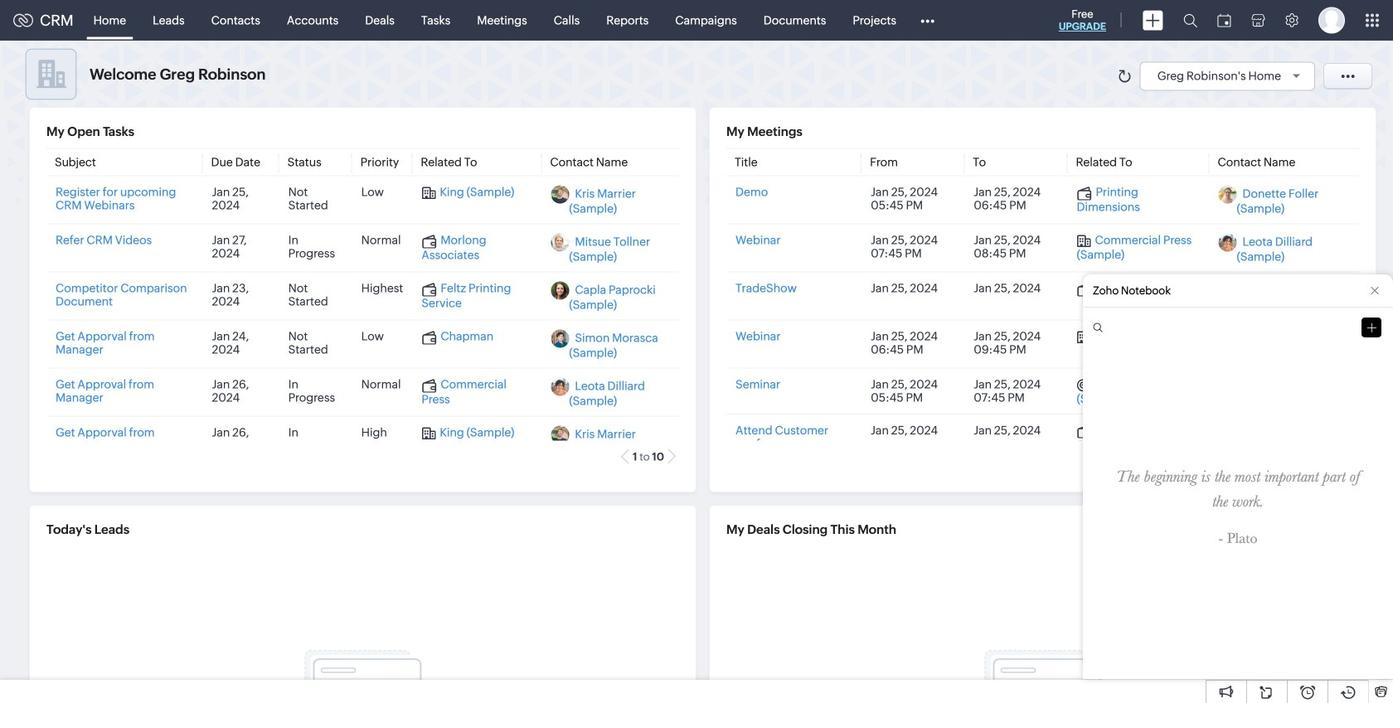 Task type: describe. For each thing, give the bounding box(es) containing it.
profile element
[[1309, 0, 1355, 40]]

logo image
[[13, 14, 33, 27]]

search element
[[1174, 0, 1208, 41]]

create menu image
[[1143, 10, 1164, 30]]

search image
[[1184, 13, 1198, 27]]



Task type: vqa. For each thing, say whether or not it's contained in the screenshot.
row group
no



Task type: locate. For each thing, give the bounding box(es) containing it.
calendar image
[[1218, 14, 1232, 27]]

Other Modules field
[[910, 7, 946, 34]]

create menu element
[[1133, 0, 1174, 40]]

profile image
[[1319, 7, 1345, 34]]



